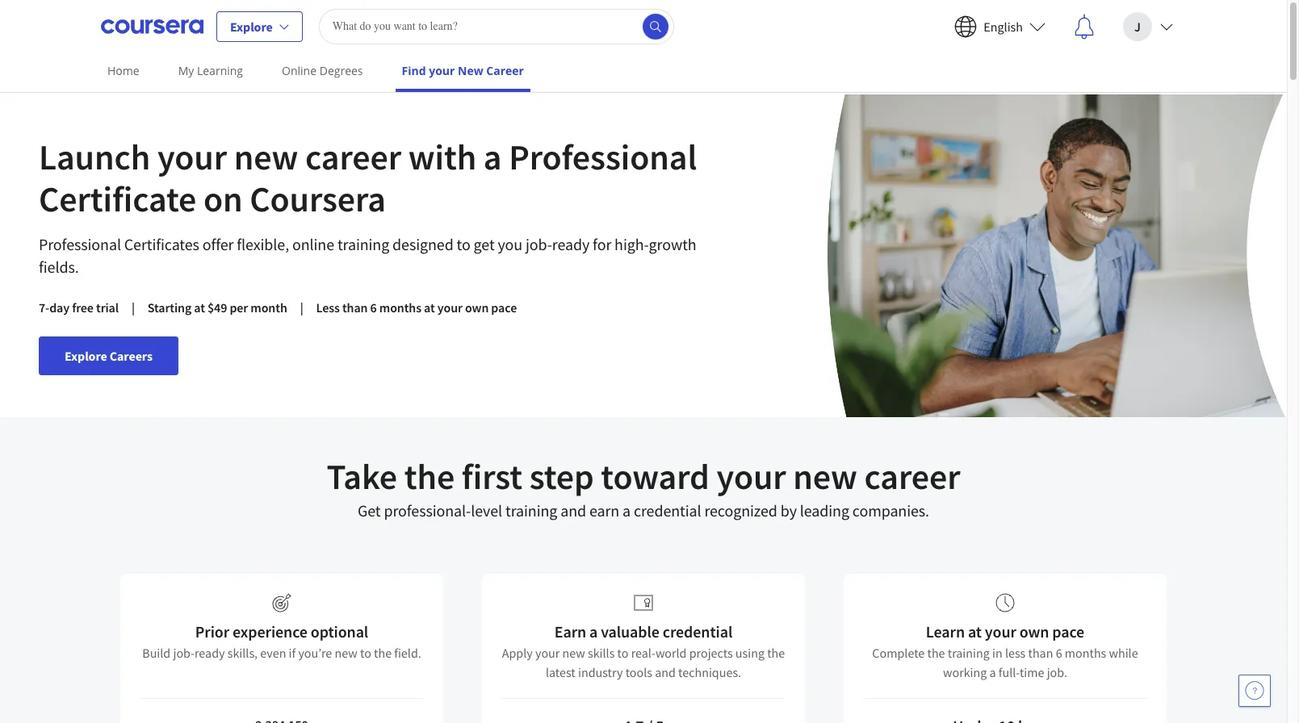 Task type: describe. For each thing, give the bounding box(es) containing it.
explore careers link
[[39, 337, 178, 375]]

english
[[984, 18, 1023, 34]]

my learning
[[178, 63, 243, 78]]

using
[[735, 645, 765, 661]]

take
[[327, 455, 397, 499]]

your inside earn a valuable credential apply your new skills to real-world projects using the latest industry tools and techniques.
[[535, 645, 560, 661]]

new inside prior experience optional build job-ready skills, even if you're new to the field.
[[335, 645, 358, 661]]

earn
[[589, 501, 619, 521]]

prior
[[195, 622, 229, 642]]

your inside 'take the first step toward your new career get professional-level training and earn a credential recognized by leading companies.'
[[717, 455, 786, 499]]

online degrees
[[282, 63, 363, 78]]

a inside earn a valuable credential apply your new skills to real-world projects using the latest industry tools and techniques.
[[589, 622, 598, 642]]

explore careers
[[65, 348, 153, 364]]

your inside "learn at your own pace complete the training in less than 6 months while working a full-time job."
[[985, 622, 1016, 642]]

new inside launch your new career with a professional certificate on coursera
[[234, 135, 298, 179]]

certificate
[[39, 177, 196, 221]]

with
[[408, 135, 477, 179]]

professional-
[[384, 501, 471, 521]]

my
[[178, 63, 194, 78]]

trial | starting
[[96, 300, 192, 316]]

projects
[[689, 645, 733, 661]]

training inside 'take the first step toward your new career get professional-level training and earn a credential recognized by leading companies.'
[[505, 501, 557, 521]]

time
[[1020, 665, 1044, 681]]

tools
[[625, 665, 652, 681]]

pace inside "learn at your own pace complete the training in less than 6 months while working a full-time job."
[[1052, 622, 1085, 642]]

you're
[[298, 645, 332, 661]]

offer
[[202, 234, 234, 254]]

companies.
[[853, 501, 929, 521]]

professional certificates offer flexible, online training designed to get you job-ready for high-growth fields.
[[39, 234, 696, 277]]

skills,
[[227, 645, 258, 661]]

for
[[593, 234, 611, 254]]

techniques.
[[678, 665, 741, 681]]

launch your new career with a professional certificate on coursera
[[39, 135, 697, 221]]

toward
[[601, 455, 710, 499]]

professional inside launch your new career with a professional certificate on coursera
[[509, 135, 697, 179]]

professional inside professional certificates offer flexible, online training designed to get you job-ready for high-growth fields.
[[39, 234, 121, 254]]

apply
[[502, 645, 533, 661]]

than inside "learn at your own pace complete the training in less than 6 months while working a full-time job."
[[1028, 645, 1053, 661]]

get
[[474, 234, 495, 254]]

find
[[402, 63, 426, 78]]

credential inside earn a valuable credential apply your new skills to real-world projects using the latest industry tools and techniques.
[[663, 622, 733, 642]]

english button
[[942, 0, 1059, 52]]

online
[[292, 234, 334, 254]]

you
[[498, 234, 523, 254]]

real-
[[631, 645, 656, 661]]

degrees
[[319, 63, 363, 78]]

training inside "learn at your own pace complete the training in less than 6 months while working a full-time job."
[[948, 645, 990, 661]]

world
[[656, 645, 687, 661]]

to inside prior experience optional build job-ready skills, even if you're new to the field.
[[360, 645, 371, 661]]

own inside "learn at your own pace complete the training in less than 6 months while working a full-time job."
[[1020, 622, 1049, 642]]

take the first step toward your new career get professional-level training and earn a credential recognized by leading companies.
[[327, 455, 961, 521]]

growth
[[649, 234, 696, 254]]

latest
[[546, 665, 576, 681]]

help center image
[[1245, 681, 1264, 701]]

even
[[260, 645, 286, 661]]

months inside "learn at your own pace complete the training in less than 6 months while working a full-time job."
[[1065, 645, 1106, 661]]

j button
[[1110, 0, 1186, 52]]

0 vertical spatial months
[[379, 300, 421, 316]]

7-
[[39, 300, 49, 316]]

careers
[[110, 348, 153, 364]]

0 horizontal spatial at
[[194, 300, 205, 316]]

career
[[486, 63, 524, 78]]

0 horizontal spatial own
[[465, 300, 489, 316]]

optional
[[311, 622, 368, 642]]

my learning link
[[172, 52, 250, 89]]

field.
[[394, 645, 421, 661]]

industry
[[578, 665, 623, 681]]

get
[[358, 501, 381, 521]]

new
[[458, 63, 483, 78]]

the inside 'take the first step toward your new career get professional-level training and earn a credential recognized by leading companies.'
[[404, 455, 455, 499]]

valuable
[[601, 622, 660, 642]]

job- inside professional certificates offer flexible, online training designed to get you job-ready for high-growth fields.
[[526, 234, 552, 254]]

free
[[72, 300, 94, 316]]

recognized
[[704, 501, 777, 521]]

less
[[1005, 645, 1026, 661]]

your inside launch your new career with a professional certificate on coursera
[[157, 135, 227, 179]]

explore for explore
[[230, 18, 273, 34]]

home link
[[101, 52, 146, 89]]

prior experience optional build job-ready skills, even if you're new to the field.
[[142, 622, 421, 661]]

full-
[[999, 665, 1020, 681]]



Task type: vqa. For each thing, say whether or not it's contained in the screenshot.
Bob Builder dropdown button in the top of the page
no



Task type: locate. For each thing, give the bounding box(es) containing it.
0 horizontal spatial 6
[[370, 300, 377, 316]]

a
[[484, 135, 502, 179], [623, 501, 631, 521], [589, 622, 598, 642], [990, 665, 996, 681]]

flexible,
[[237, 234, 289, 254]]

career inside launch your new career with a professional certificate on coursera
[[305, 135, 401, 179]]

own up less on the bottom
[[1020, 622, 1049, 642]]

1 horizontal spatial at
[[424, 300, 435, 316]]

ready down the prior
[[195, 645, 225, 661]]

month | less
[[251, 300, 340, 316]]

0 horizontal spatial professional
[[39, 234, 121, 254]]

certificates
[[124, 234, 199, 254]]

1 vertical spatial explore
[[65, 348, 107, 364]]

to left get
[[457, 234, 470, 254]]

job- right build
[[173, 645, 195, 661]]

step
[[529, 455, 594, 499]]

explore inside dropdown button
[[230, 18, 273, 34]]

2 vertical spatial training
[[948, 645, 990, 661]]

fields.
[[39, 257, 79, 277]]

6
[[370, 300, 377, 316], [1056, 645, 1062, 661]]

earn
[[555, 622, 586, 642]]

new inside earn a valuable credential apply your new skills to real-world projects using the latest industry tools and techniques.
[[562, 645, 585, 661]]

explore left careers
[[65, 348, 107, 364]]

1 horizontal spatial career
[[864, 455, 961, 499]]

to down "optional"
[[360, 645, 371, 661]]

0 horizontal spatial training
[[337, 234, 389, 254]]

0 horizontal spatial pace
[[491, 300, 517, 316]]

0 horizontal spatial and
[[561, 501, 586, 521]]

credential up the "projects"
[[663, 622, 733, 642]]

$49
[[207, 300, 227, 316]]

1 vertical spatial months
[[1065, 645, 1106, 661]]

1 horizontal spatial training
[[505, 501, 557, 521]]

job.
[[1047, 665, 1067, 681]]

per
[[230, 300, 248, 316]]

the
[[404, 455, 455, 499], [374, 645, 392, 661], [767, 645, 785, 661], [927, 645, 945, 661]]

the inside earn a valuable credential apply your new skills to real-world projects using the latest industry tools and techniques.
[[767, 645, 785, 661]]

ready left for
[[552, 234, 590, 254]]

7-day free trial | starting at $49 per month | less than 6 months at your own pace
[[39, 300, 517, 316]]

0 vertical spatial ready
[[552, 234, 590, 254]]

1 vertical spatial ready
[[195, 645, 225, 661]]

0 horizontal spatial to
[[360, 645, 371, 661]]

job- inside prior experience optional build job-ready skills, even if you're new to the field.
[[173, 645, 195, 661]]

professional
[[509, 135, 697, 179], [39, 234, 121, 254]]

pace
[[491, 300, 517, 316], [1052, 622, 1085, 642]]

and inside 'take the first step toward your new career get professional-level training and earn a credential recognized by leading companies.'
[[561, 501, 586, 521]]

learning
[[197, 63, 243, 78]]

1 horizontal spatial 6
[[1056, 645, 1062, 661]]

1 horizontal spatial pace
[[1052, 622, 1085, 642]]

0 vertical spatial than
[[342, 300, 368, 316]]

1 horizontal spatial own
[[1020, 622, 1049, 642]]

0 vertical spatial job-
[[526, 234, 552, 254]]

and left earn
[[561, 501, 586, 521]]

pace down you
[[491, 300, 517, 316]]

1 horizontal spatial ready
[[552, 234, 590, 254]]

training up working
[[948, 645, 990, 661]]

j
[[1135, 18, 1141, 34]]

1 vertical spatial credential
[[663, 622, 733, 642]]

job- right you
[[526, 234, 552, 254]]

1 horizontal spatial professional
[[509, 135, 697, 179]]

0 vertical spatial 6
[[370, 300, 377, 316]]

0 vertical spatial training
[[337, 234, 389, 254]]

new
[[234, 135, 298, 179], [793, 455, 857, 499], [335, 645, 358, 661], [562, 645, 585, 661]]

on
[[203, 177, 243, 221]]

6 up job.
[[1056, 645, 1062, 661]]

months
[[379, 300, 421, 316], [1065, 645, 1106, 661]]

to
[[457, 234, 470, 254], [360, 645, 371, 661], [617, 645, 629, 661]]

the left field.
[[374, 645, 392, 661]]

0 vertical spatial credential
[[634, 501, 701, 521]]

designed
[[392, 234, 453, 254]]

coursera image
[[101, 13, 203, 39]]

1 vertical spatial training
[[505, 501, 557, 521]]

your
[[429, 63, 455, 78], [157, 135, 227, 179], [437, 300, 463, 316], [717, 455, 786, 499], [985, 622, 1016, 642], [535, 645, 560, 661]]

at
[[194, 300, 205, 316], [424, 300, 435, 316], [968, 622, 982, 642]]

while
[[1109, 645, 1138, 661]]

earn a valuable credential apply your new skills to real-world projects using the latest industry tools and techniques.
[[502, 622, 785, 681]]

find your new career link
[[395, 52, 530, 92]]

the inside "learn at your own pace complete the training in less than 6 months while working a full-time job."
[[927, 645, 945, 661]]

explore up learning
[[230, 18, 273, 34]]

first
[[462, 455, 522, 499]]

2 horizontal spatial to
[[617, 645, 629, 661]]

ready inside prior experience optional build job-ready skills, even if you're new to the field.
[[195, 645, 225, 661]]

new inside 'take the first step toward your new career get professional-level training and earn a credential recognized by leading companies.'
[[793, 455, 857, 499]]

training right the online
[[337, 234, 389, 254]]

explore
[[230, 18, 273, 34], [65, 348, 107, 364]]

to left the real-
[[617, 645, 629, 661]]

0 horizontal spatial ready
[[195, 645, 225, 661]]

ready inside professional certificates offer flexible, online training designed to get you job-ready for high-growth fields.
[[552, 234, 590, 254]]

to inside professional certificates offer flexible, online training designed to get you job-ready for high-growth fields.
[[457, 234, 470, 254]]

than up time on the right of the page
[[1028, 645, 1053, 661]]

a inside "learn at your own pace complete the training in less than 6 months while working a full-time job."
[[990, 665, 996, 681]]

and down world
[[655, 665, 676, 681]]

own
[[465, 300, 489, 316], [1020, 622, 1049, 642]]

build
[[142, 645, 171, 661]]

1 horizontal spatial explore
[[230, 18, 273, 34]]

at inside "learn at your own pace complete the training in less than 6 months while working a full-time job."
[[968, 622, 982, 642]]

0 vertical spatial pace
[[491, 300, 517, 316]]

6 inside "learn at your own pace complete the training in less than 6 months while working a full-time job."
[[1056, 645, 1062, 661]]

experience
[[233, 622, 308, 642]]

than
[[342, 300, 368, 316], [1028, 645, 1053, 661]]

level
[[471, 501, 502, 521]]

credential inside 'take the first step toward your new career get professional-level training and earn a credential recognized by leading companies.'
[[634, 501, 701, 521]]

complete
[[872, 645, 925, 661]]

0 vertical spatial own
[[465, 300, 489, 316]]

0 vertical spatial and
[[561, 501, 586, 521]]

online degrees link
[[275, 52, 369, 89]]

1 vertical spatial pace
[[1052, 622, 1085, 642]]

months down professional certificates offer flexible, online training designed to get you job-ready for high-growth fields. at the top
[[379, 300, 421, 316]]

1 vertical spatial and
[[655, 665, 676, 681]]

1 vertical spatial career
[[864, 455, 961, 499]]

What do you want to learn? text field
[[319, 8, 674, 44]]

0 horizontal spatial job-
[[173, 645, 195, 661]]

credential down toward
[[634, 501, 701, 521]]

the inside prior experience optional build job-ready skills, even if you're new to the field.
[[374, 645, 392, 661]]

1 horizontal spatial than
[[1028, 645, 1053, 661]]

day
[[49, 300, 69, 316]]

1 horizontal spatial months
[[1065, 645, 1106, 661]]

0 vertical spatial explore
[[230, 18, 273, 34]]

the right the using
[[767, 645, 785, 661]]

to inside earn a valuable credential apply your new skills to real-world projects using the latest industry tools and techniques.
[[617, 645, 629, 661]]

online
[[282, 63, 317, 78]]

training right level
[[505, 501, 557, 521]]

leading
[[800, 501, 849, 521]]

if
[[289, 645, 296, 661]]

working
[[943, 665, 987, 681]]

credential
[[634, 501, 701, 521], [663, 622, 733, 642]]

1 vertical spatial professional
[[39, 234, 121, 254]]

the down learn
[[927, 645, 945, 661]]

1 vertical spatial own
[[1020, 622, 1049, 642]]

and inside earn a valuable credential apply your new skills to real-world projects using the latest industry tools and techniques.
[[655, 665, 676, 681]]

explore button
[[216, 11, 303, 42]]

months up job.
[[1065, 645, 1106, 661]]

a inside launch your new career with a professional certificate on coursera
[[484, 135, 502, 179]]

a inside 'take the first step toward your new career get professional-level training and earn a credential recognized by leading companies.'
[[623, 501, 631, 521]]

a left full-
[[990, 665, 996, 681]]

0 horizontal spatial months
[[379, 300, 421, 316]]

at left "$49"
[[194, 300, 205, 316]]

the up the professional-
[[404, 455, 455, 499]]

a right earn
[[623, 501, 631, 521]]

at right learn
[[968, 622, 982, 642]]

1 horizontal spatial job-
[[526, 234, 552, 254]]

in
[[992, 645, 1003, 661]]

pace up job.
[[1052, 622, 1085, 642]]

and
[[561, 501, 586, 521], [655, 665, 676, 681]]

1 vertical spatial than
[[1028, 645, 1053, 661]]

1 horizontal spatial to
[[457, 234, 470, 254]]

ready
[[552, 234, 590, 254], [195, 645, 225, 661]]

training inside professional certificates offer flexible, online training designed to get you job-ready for high-growth fields.
[[337, 234, 389, 254]]

own down get
[[465, 300, 489, 316]]

job-
[[526, 234, 552, 254], [173, 645, 195, 661]]

a up skills
[[589, 622, 598, 642]]

1 vertical spatial job-
[[173, 645, 195, 661]]

than down professional certificates offer flexible, online training designed to get you job-ready for high-growth fields. at the top
[[342, 300, 368, 316]]

learn at your own pace complete the training in less than 6 months while working a full-time job.
[[872, 622, 1138, 681]]

0 horizontal spatial career
[[305, 135, 401, 179]]

coursera
[[250, 177, 386, 221]]

career
[[305, 135, 401, 179], [864, 455, 961, 499]]

a right with
[[484, 135, 502, 179]]

6 down professional certificates offer flexible, online training designed to get you job-ready for high-growth fields. at the top
[[370, 300, 377, 316]]

explore for explore careers
[[65, 348, 107, 364]]

1 horizontal spatial and
[[655, 665, 676, 681]]

find your new career
[[402, 63, 524, 78]]

1 vertical spatial 6
[[1056, 645, 1062, 661]]

0 horizontal spatial explore
[[65, 348, 107, 364]]

by
[[781, 501, 797, 521]]

0 horizontal spatial than
[[342, 300, 368, 316]]

home
[[107, 63, 139, 78]]

2 horizontal spatial at
[[968, 622, 982, 642]]

learn
[[926, 622, 965, 642]]

at down designed
[[424, 300, 435, 316]]

None search field
[[319, 8, 674, 44]]

high-
[[615, 234, 649, 254]]

skills
[[588, 645, 615, 661]]

launch
[[39, 135, 150, 179]]

0 vertical spatial career
[[305, 135, 401, 179]]

career inside 'take the first step toward your new career get professional-level training and earn a credential recognized by leading companies.'
[[864, 455, 961, 499]]

2 horizontal spatial training
[[948, 645, 990, 661]]

0 vertical spatial professional
[[509, 135, 697, 179]]



